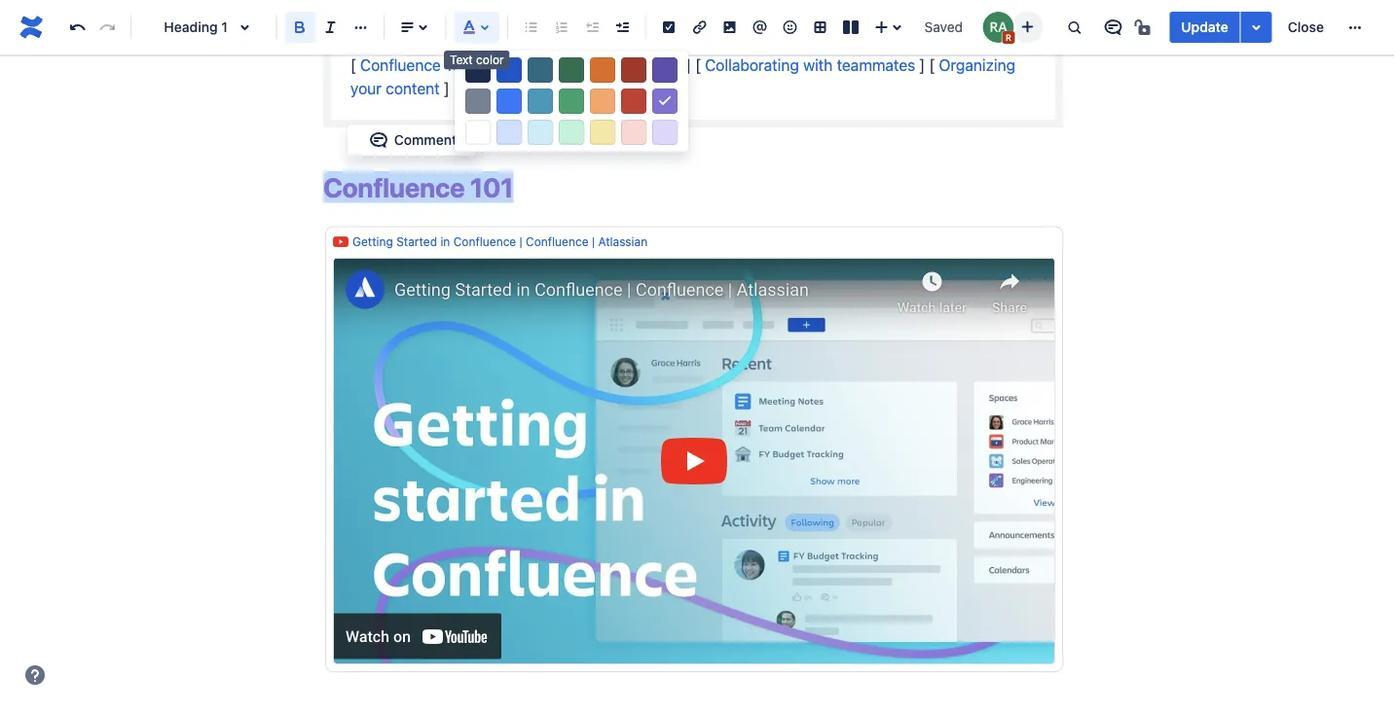 Task type: locate. For each thing, give the bounding box(es) containing it.
Default radio
[[465, 57, 491, 83]]

italic ⌘i image
[[319, 16, 342, 39]]

| left the atlassian
[[592, 235, 595, 249]]

Red radio
[[621, 89, 647, 114]]

confluence image
[[16, 12, 47, 43], [16, 12, 47, 43]]

Teal radio
[[528, 89, 553, 114]]

comment image
[[367, 129, 390, 152]]

getting started in confluence | confluence | atlassian
[[352, 235, 648, 249]]

101 up getting started in confluence | confluence | atlassian link
[[470, 172, 513, 203]]

option group up subtle green radio
[[455, 86, 688, 117]]

Blue radio
[[497, 89, 522, 114]]

action item image
[[657, 16, 681, 39]]

]
[[472, 56, 478, 74], [686, 56, 691, 74], [920, 56, 925, 74], [444, 79, 450, 98], [558, 79, 564, 98]]

heading 1 button
[[139, 6, 268, 49]]

option group down the green option
[[455, 117, 688, 148]]

undo ⌘z image
[[66, 16, 89, 39]]

Bold purple radio
[[652, 57, 678, 83]]

confluence 101 link
[[360, 56, 468, 74]]

close
[[1288, 19, 1324, 35]]

101
[[445, 56, 468, 74], [470, 172, 513, 203]]

Subtle teal radio
[[528, 120, 553, 145]]

organizing your content link
[[351, 56, 1020, 98]]

[ left gray radio
[[454, 79, 459, 98]]

next?
[[516, 79, 554, 98]]

help image
[[23, 664, 47, 687]]

1 horizontal spatial 101
[[470, 172, 513, 203]]

numbered list ⌘⇧7 image
[[550, 16, 573, 39]]

your
[[351, 79, 382, 98]]

adjust update settings image
[[1245, 16, 1268, 39]]

Subtle yellow radio
[[590, 120, 615, 145]]

1 vertical spatial content
[[386, 79, 440, 98]]

0 horizontal spatial content
[[386, 79, 440, 98]]

confluence down the comment image
[[323, 172, 465, 203]]

getting
[[352, 235, 393, 249]]

find and replace image
[[1063, 16, 1086, 39]]

confluence right in
[[453, 235, 516, 249]]

heading 1
[[164, 19, 228, 35]]

Subtle green radio
[[559, 120, 584, 145]]

[
[[351, 56, 356, 74], [482, 56, 488, 74], [695, 56, 701, 74], [929, 56, 935, 74], [454, 79, 459, 98]]

Subtle purple radio
[[652, 120, 678, 145]]

|
[[520, 235, 523, 249], [592, 235, 595, 249]]

table image
[[809, 16, 832, 39]]

collaborating with teammates link
[[705, 56, 916, 74]]

Bold teal radio
[[528, 57, 553, 83]]

update
[[1181, 19, 1229, 35]]

option group
[[455, 55, 688, 86], [455, 86, 688, 117], [455, 117, 688, 148]]

atlassian
[[598, 235, 648, 249]]

Green radio
[[559, 89, 584, 114]]

more formatting image
[[349, 16, 373, 39]]

confluence
[[360, 56, 441, 74], [323, 172, 465, 203], [453, 235, 516, 249], [526, 235, 589, 249]]

heading
[[164, 19, 218, 35]]

[ down saved
[[929, 56, 935, 74]]

color
[[476, 53, 504, 67]]

] [ what's next? ]
[[440, 79, 564, 98]]

add image, video, or file image
[[718, 16, 741, 39]]

0 vertical spatial 101
[[445, 56, 468, 74]]

making
[[492, 56, 543, 74]]

confluence down "align left" 'icon'
[[360, 56, 441, 74]]

| right in
[[520, 235, 523, 249]]

0 horizontal spatial |
[[520, 235, 523, 249]]

confluence 101
[[323, 172, 513, 203]]

text
[[450, 53, 473, 67]]

101 left color
[[445, 56, 468, 74]]

Yellow radio
[[590, 89, 615, 114]]

bullet list ⌘⇧8 image
[[520, 16, 543, 39]]

redo ⌘⇧z image
[[96, 16, 119, 39]]

0 vertical spatial content
[[627, 56, 681, 74]]

text color tooltip
[[444, 51, 510, 70]]

content
[[627, 56, 681, 74], [386, 79, 440, 98]]

1 horizontal spatial |
[[592, 235, 595, 249]]

editable content region
[[292, 0, 1094, 665]]

option group up the green option
[[455, 55, 688, 86]]

comment icon image
[[1102, 16, 1125, 39]]

0 horizontal spatial 101
[[445, 56, 468, 74]]

align left image
[[396, 16, 419, 39]]

1 horizontal spatial content
[[627, 56, 681, 74]]

started
[[396, 235, 437, 249]]



Task type: vqa. For each thing, say whether or not it's contained in the screenshot.
"content"
yes



Task type: describe. For each thing, give the bounding box(es) containing it.
saved
[[925, 19, 963, 35]]

collaborating
[[705, 56, 799, 74]]

purposeful
[[547, 56, 623, 74]]

3 option group from the top
[[455, 117, 688, 148]]

1 option group from the top
[[455, 55, 688, 86]]

in
[[440, 235, 450, 249]]

1 vertical spatial 101
[[470, 172, 513, 203]]

Bold red radio
[[621, 57, 647, 83]]

with
[[803, 56, 833, 74]]

[ up what's
[[482, 56, 488, 74]]

purple image
[[653, 90, 677, 113]]

bold ⌘b image
[[288, 16, 312, 39]]

1 | from the left
[[520, 235, 523, 249]]

layouts image
[[839, 16, 862, 39]]

no restrictions image
[[1133, 16, 1156, 39]]

White radio
[[465, 120, 491, 145]]

what's next? link
[[463, 79, 554, 98]]

outdent ⇧tab image
[[580, 16, 604, 39]]

2 option group from the top
[[455, 86, 688, 117]]

organizing
[[939, 56, 1016, 74]]

Purple radio
[[652, 89, 678, 114]]

confluence left the atlassian
[[526, 235, 589, 249]]

content inside organizing your content
[[386, 79, 440, 98]]

text color
[[450, 53, 504, 67]]

indent tab image
[[611, 16, 634, 39]]

2 | from the left
[[592, 235, 595, 249]]

[ up your
[[351, 56, 356, 74]]

Gray radio
[[465, 89, 491, 114]]

ruby anderson image
[[983, 12, 1014, 43]]

invite to edit image
[[1016, 15, 1039, 38]]

close button
[[1276, 12, 1336, 43]]

[ confluence 101 ] [ making purposeful content ] [ collaborating with teammates ] [
[[351, 56, 939, 74]]

mention image
[[748, 16, 772, 39]]

what's
[[463, 79, 512, 98]]

more image
[[1344, 16, 1367, 39]]

[ right bold purple radio
[[695, 56, 701, 74]]

Bold orange radio
[[590, 57, 615, 83]]

1
[[221, 19, 228, 35]]

update button
[[1170, 12, 1240, 43]]

link image
[[688, 16, 711, 39]]

comment
[[394, 132, 457, 148]]

making purposeful content link
[[492, 56, 681, 74]]

Bold blue radio
[[497, 57, 522, 83]]

Subtle red radio
[[621, 120, 647, 145]]

emoji image
[[779, 16, 802, 39]]

comment button
[[355, 129, 469, 152]]

organizing your content
[[351, 56, 1020, 98]]

teammates
[[837, 56, 916, 74]]

getting started in confluence | confluence | atlassian link
[[352, 235, 648, 249]]

Bold green radio
[[559, 57, 584, 83]]

Subtle blue radio
[[497, 120, 522, 145]]



